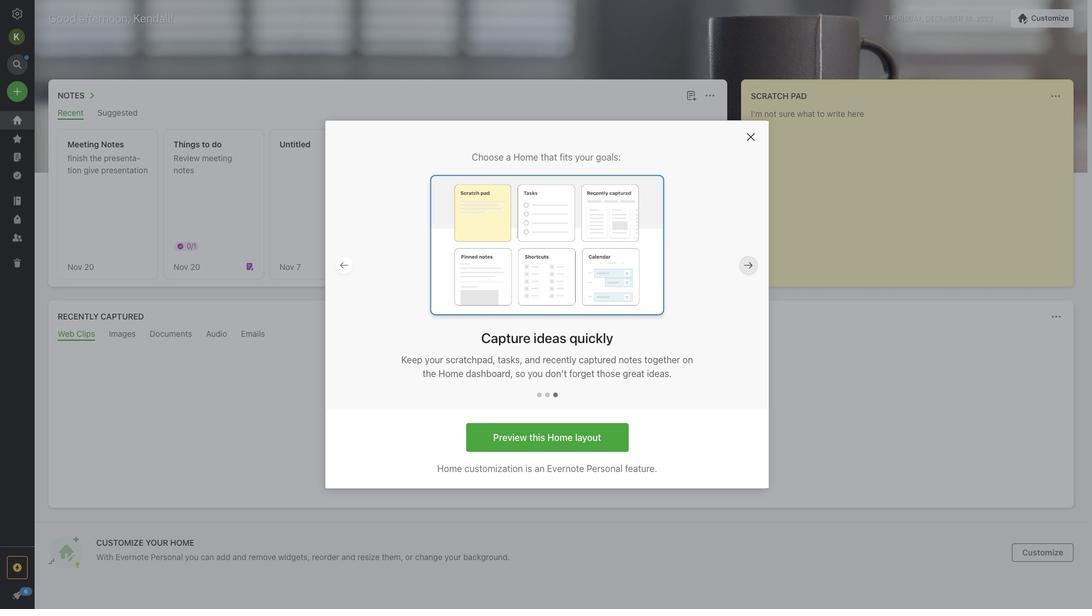 Task type: vqa. For each thing, say whether or not it's contained in the screenshot.
Main element
no



Task type: locate. For each thing, give the bounding box(es) containing it.
1 tab list from the top
[[51, 108, 725, 120]]

preview this home layout button
[[466, 424, 628, 452]]

2 vertical spatial your
[[445, 553, 461, 563]]

content
[[564, 452, 598, 463]]

home down the scratchpad,
[[438, 369, 463, 379]]

1 horizontal spatial 7
[[509, 262, 513, 272]]

tab list for recently captured
[[51, 329, 1072, 341]]

thursday, december 14, 2023
[[885, 14, 993, 22]]

1 horizontal spatial nov 20
[[173, 262, 200, 272]]

2 horizontal spatial and
[[525, 355, 540, 365]]

0 horizontal spatial notes
[[173, 165, 194, 175]]

give
[[84, 165, 99, 175]]

recent tab
[[58, 108, 84, 120]]

notes inside keep your scratchpad, tasks, and recently captured notes together on the home dashboard, so you don't forget those great ideas.
[[619, 355, 642, 365]]

2 7 from the left
[[509, 262, 513, 272]]

2 horizontal spatial notes
[[620, 215, 645, 225]]

1 horizontal spatial 20
[[190, 262, 200, 272]]

0 vertical spatial your
[[575, 152, 593, 163]]

20
[[84, 262, 94, 272], [190, 262, 200, 272]]

7
[[296, 262, 301, 272], [509, 262, 513, 272]]

finish
[[67, 153, 88, 163]]

0 vertical spatial notes
[[173, 165, 194, 175]]

0 horizontal spatial notes
[[58, 90, 85, 100]]

the inside meeting notes finish the presenta tion give presentation
[[90, 153, 102, 163]]

together
[[644, 355, 680, 365]]

0 horizontal spatial nov 20
[[67, 262, 94, 272]]

customize button
[[1011, 9, 1074, 28], [1012, 544, 1074, 563]]

0 vertical spatial you
[[528, 369, 543, 379]]

tab list
[[51, 108, 725, 120], [51, 329, 1072, 341]]

notes inside things to do review meeting notes
[[173, 165, 194, 175]]

suggested tab
[[97, 108, 138, 120]]

2 tab list from the top
[[51, 329, 1072, 341]]

your
[[575, 152, 593, 163], [425, 355, 443, 365], [445, 553, 461, 563]]

0 vertical spatial customize button
[[1011, 9, 1074, 28]]

0 horizontal spatial personal
[[151, 553, 183, 563]]

layout
[[575, 433, 601, 443]]

1 horizontal spatial evernote
[[547, 464, 584, 474]]

pad
[[791, 91, 807, 101]]

notes up presenta
[[101, 139, 124, 149]]

personal down the content
[[586, 464, 622, 474]]

quickly
[[569, 330, 613, 346]]

1 horizontal spatial notes
[[619, 355, 642, 365]]

0 vertical spatial tab list
[[51, 108, 725, 120]]

save useful information from the web.
[[482, 428, 640, 439]]

0 horizontal spatial your
[[425, 355, 443, 365]]

1 nov from the left
[[67, 262, 82, 272]]

customize
[[96, 538, 144, 548]]

nov 7
[[280, 262, 301, 272], [492, 262, 513, 272]]

0 horizontal spatial 7
[[296, 262, 301, 272]]

2 horizontal spatial your
[[575, 152, 593, 163]]

you right so
[[528, 369, 543, 379]]

1 vertical spatial tab list
[[51, 329, 1072, 341]]

settings image
[[10, 7, 24, 21]]

preview
[[493, 433, 527, 443]]

widgets,
[[278, 553, 310, 563]]

information
[[533, 428, 580, 439]]

previous slide image
[[337, 259, 351, 272]]

and right 'add' on the bottom of the page
[[233, 553, 246, 563]]

can
[[201, 553, 214, 563]]

0 vertical spatial the
[[90, 153, 102, 163]]

1 vertical spatial personal
[[151, 553, 183, 563]]

evernote down customize
[[116, 553, 149, 563]]

december
[[925, 14, 962, 22]]

recently
[[543, 355, 576, 365]]

1 horizontal spatial nov 7
[[492, 262, 513, 272]]

notes left )
[[620, 215, 645, 225]]

nov 20 up the recently
[[67, 262, 94, 272]]

1 vertical spatial notes
[[619, 355, 642, 365]]

personal down your
[[151, 553, 183, 563]]

notes
[[173, 165, 194, 175], [619, 355, 642, 365]]

1 vertical spatial customize button
[[1012, 544, 1074, 563]]

20 up the recently
[[84, 262, 94, 272]]

notes
[[58, 90, 85, 100], [101, 139, 124, 149], [620, 215, 645, 225]]

4 nov from the left
[[492, 262, 506, 272]]

notes down review
[[173, 165, 194, 175]]

save
[[482, 428, 502, 439]]

evernote for with
[[116, 553, 149, 563]]

tree
[[0, 111, 35, 546]]

afternoon,
[[79, 12, 131, 25]]

tab list containing recent
[[51, 108, 725, 120]]

0 horizontal spatial the
[[90, 153, 102, 163]]

evernote down clip web content
[[547, 464, 584, 474]]

1 vertical spatial evernote
[[116, 553, 149, 563]]

1 20 from the left
[[84, 262, 94, 272]]

2 nov 7 from the left
[[492, 262, 513, 272]]

1 horizontal spatial your
[[445, 553, 461, 563]]

a
[[506, 152, 511, 163]]

you inside customize your home with evernote personal you can add and remove widgets, reorder and resize them, or change your background.
[[185, 553, 199, 563]]

2 vertical spatial the
[[604, 428, 618, 439]]

scratch
[[751, 91, 789, 101]]

emails
[[241, 329, 265, 339]]

notes up the recent
[[58, 90, 85, 100]]

choose a home that fits your goals:
[[472, 152, 621, 163]]

evernote inside customize your home with evernote personal you can add and remove widgets, reorder and resize them, or change your background.
[[116, 553, 149, 563]]

good afternoon, kendall!
[[48, 12, 174, 25]]

your right the change
[[445, 553, 461, 563]]

0 horizontal spatial evernote
[[116, 553, 149, 563]]

the
[[90, 153, 102, 163], [422, 369, 436, 379], [604, 428, 618, 439]]

them,
[[382, 553, 403, 563]]

and left resize
[[342, 553, 355, 563]]

0 vertical spatial customize
[[1031, 13, 1069, 22]]

your right fits
[[575, 152, 593, 163]]

personal
[[586, 464, 622, 474], [151, 553, 183, 563]]

nov
[[67, 262, 82, 272], [173, 262, 188, 272], [280, 262, 294, 272], [492, 262, 506, 272]]

0 horizontal spatial nov 7
[[280, 262, 301, 272]]

cancel image
[[743, 129, 759, 145]]

1 7 from the left
[[296, 262, 301, 272]]

3 nov from the left
[[280, 262, 294, 272]]

0 horizontal spatial 20
[[84, 262, 94, 272]]

to
[[202, 139, 210, 149]]

web.
[[620, 428, 640, 439]]

14,
[[964, 14, 974, 22]]

home up clip web content
[[547, 433, 573, 443]]

1 horizontal spatial you
[[528, 369, 543, 379]]

scratch pad
[[751, 91, 807, 101]]

personal for feature.
[[586, 464, 622, 474]]

nov 20 down 0/1
[[173, 262, 200, 272]]

your right keep on the left bottom
[[425, 355, 443, 365]]

and
[[525, 355, 540, 365], [233, 553, 246, 563], [342, 553, 355, 563]]

your
[[146, 538, 168, 548]]

customize
[[1031, 13, 1069, 22], [1022, 548, 1064, 558]]

great
[[623, 369, 644, 379]]

you inside keep your scratchpad, tasks, and recently captured notes together on the home dashboard, so you don't forget those great ideas.
[[528, 369, 543, 379]]

1 nov 7 from the left
[[280, 262, 301, 272]]

1 vertical spatial notes
[[101, 139, 124, 149]]

2 20 from the left
[[190, 262, 200, 272]]

web
[[544, 452, 562, 463]]

nov 20
[[67, 262, 94, 272], [173, 262, 200, 272]]

1 vertical spatial customize
[[1022, 548, 1064, 558]]

20 down 0/1
[[190, 262, 200, 272]]

nov 7 inside button
[[492, 262, 513, 272]]

personal inside customize your home with evernote personal you can add and remove widgets, reorder and resize them, or change your background.
[[151, 553, 183, 563]]

documents tab
[[150, 329, 192, 341]]

your inside customize your home with evernote personal you can add and remove widgets, reorder and resize them, or change your background.
[[445, 553, 461, 563]]

notes up the great
[[619, 355, 642, 365]]

2 vertical spatial notes
[[620, 215, 645, 225]]

so
[[515, 369, 525, 379]]

1 vertical spatial the
[[422, 369, 436, 379]]

tab list containing web clips
[[51, 329, 1072, 341]]

dashboard,
[[466, 369, 513, 379]]

scratchpad,
[[446, 355, 495, 365]]

evernote
[[547, 464, 584, 474], [116, 553, 149, 563]]

and up so
[[525, 355, 540, 365]]

1 horizontal spatial the
[[422, 369, 436, 379]]

0 horizontal spatial you
[[185, 553, 199, 563]]

1 vertical spatial your
[[425, 355, 443, 365]]

presenta
[[104, 153, 140, 163]]

home
[[513, 152, 538, 163], [438, 369, 463, 379], [547, 433, 573, 443], [437, 464, 462, 474]]

your inside keep your scratchpad, tasks, and recently captured notes together on the home dashboard, so you don't forget those great ideas.
[[425, 355, 443, 365]]

0 vertical spatial personal
[[586, 464, 622, 474]]

you left 'can'
[[185, 553, 199, 563]]

0 vertical spatial evernote
[[547, 464, 584, 474]]

keep
[[401, 355, 422, 365]]

1 horizontal spatial notes
[[101, 139, 124, 149]]

captured
[[101, 312, 144, 322]]

0 vertical spatial notes
[[58, 90, 85, 100]]

1 horizontal spatial personal
[[586, 464, 622, 474]]

1 vertical spatial you
[[185, 553, 199, 563]]

you
[[528, 369, 543, 379], [185, 553, 199, 563]]



Task type: describe. For each thing, give the bounding box(es) containing it.
tion
[[67, 153, 140, 175]]

nov 7 button
[[482, 130, 582, 279]]

web
[[58, 329, 74, 339]]

review
[[173, 153, 200, 163]]

7 inside button
[[509, 262, 513, 272]]

things
[[173, 139, 200, 149]]

emails tab
[[241, 329, 265, 341]]

0 horizontal spatial and
[[233, 553, 246, 563]]

do
[[212, 139, 222, 149]]

capture
[[481, 330, 530, 346]]

goals:
[[596, 152, 621, 163]]

thursday,
[[885, 14, 923, 22]]

resize
[[358, 553, 380, 563]]

things to do review meeting notes
[[173, 139, 232, 175]]

recently captured
[[58, 312, 144, 322]]

2023
[[976, 14, 993, 22]]

upgrade image
[[10, 561, 24, 575]]

home right a at the top of page
[[513, 152, 538, 163]]

2 nov from the left
[[173, 262, 188, 272]]

tab list for notes
[[51, 108, 725, 120]]

images tab
[[109, 329, 136, 341]]

from
[[582, 428, 602, 439]]

audio
[[206, 329, 227, 339]]

add
[[216, 553, 230, 563]]

meeting
[[67, 139, 99, 149]]

recently captured button
[[55, 310, 144, 324]]

or
[[405, 553, 413, 563]]

2 horizontal spatial the
[[604, 428, 618, 439]]

clips
[[77, 329, 95, 339]]

clip
[[524, 452, 541, 463]]

this
[[529, 433, 545, 443]]

customization
[[464, 464, 523, 474]]

reorder
[[312, 553, 339, 563]]

documents
[[150, 329, 192, 339]]

captured
[[579, 355, 616, 365]]

evernote for an
[[547, 464, 584, 474]]

2 nov 20 from the left
[[173, 262, 200, 272]]

nov inside button
[[492, 262, 506, 272]]

notes inside button
[[58, 90, 85, 100]]

meeting
[[202, 153, 232, 163]]

useful
[[505, 428, 530, 439]]

personal for you
[[151, 553, 183, 563]]

)
[[654, 217, 657, 225]]

an
[[534, 464, 544, 474]]

customize your home with evernote personal you can add and remove widgets, reorder and resize them, or change your background.
[[96, 538, 510, 563]]

notes inside meeting notes finish the presenta tion give presentation
[[101, 139, 124, 149]]

background.
[[463, 553, 510, 563]]

home customization is an evernote personal feature.
[[437, 464, 657, 474]]

home inside button
[[547, 433, 573, 443]]

scratch pad button
[[749, 89, 807, 103]]

notes button
[[55, 89, 98, 103]]

with
[[96, 553, 113, 563]]

web clips
[[58, 329, 95, 339]]

home inside keep your scratchpad, tasks, and recently captured notes together on the home dashboard, so you don't forget those great ideas.
[[438, 369, 463, 379]]

change
[[415, 553, 443, 563]]

that
[[541, 152, 557, 163]]

on
[[682, 355, 693, 365]]

is
[[525, 464, 532, 474]]

1 horizontal spatial and
[[342, 553, 355, 563]]

ideas.
[[647, 369, 672, 379]]

tasks,
[[498, 355, 522, 365]]

good
[[48, 12, 76, 25]]

fits
[[559, 152, 572, 163]]

remove
[[249, 553, 276, 563]]

try calendar feature for free element
[[325, 121, 769, 410]]

meeting notes finish the presenta tion give presentation
[[67, 139, 148, 175]]

keep your scratchpad, tasks, and recently captured notes together on the home dashboard, so you don't forget those great ideas.
[[401, 355, 693, 379]]

suggested
[[97, 108, 138, 118]]

home image
[[10, 114, 24, 127]]

feature.
[[625, 464, 657, 474]]

home left customization in the bottom of the page
[[437, 464, 462, 474]]

0/1
[[187, 242, 196, 251]]

don't
[[545, 369, 567, 379]]

recently
[[58, 312, 99, 322]]

kendall!
[[133, 12, 174, 25]]

choose
[[472, 152, 504, 163]]

clip web content
[[524, 452, 598, 463]]

choose slide to display tab list
[[537, 381, 557, 410]]

home
[[170, 538, 194, 548]]

clip web content button
[[515, 448, 608, 468]]

capture ideas quickly
[[481, 330, 613, 346]]

presentation
[[101, 165, 148, 175]]

audio tab
[[206, 329, 227, 341]]

forget
[[569, 369, 594, 379]]

1 nov 20 from the left
[[67, 262, 94, 272]]

untitled
[[280, 139, 311, 149]]

the inside keep your scratchpad, tasks, and recently captured notes together on the home dashboard, so you don't forget those great ideas.
[[422, 369, 436, 379]]

next slide image
[[742, 259, 755, 272]]

images
[[109, 329, 136, 339]]

preview this home layout
[[493, 433, 601, 443]]

capture ideas quickly tab panel
[[325, 121, 769, 381]]

Start writing… text field
[[751, 109, 1073, 277]]

and inside keep your scratchpad, tasks, and recently captured notes together on the home dashboard, so you don't forget those great ideas.
[[525, 355, 540, 365]]

web clips tab
[[58, 329, 95, 341]]

recent
[[58, 108, 84, 118]]

ideas
[[533, 330, 566, 346]]

those
[[597, 369, 620, 379]]



